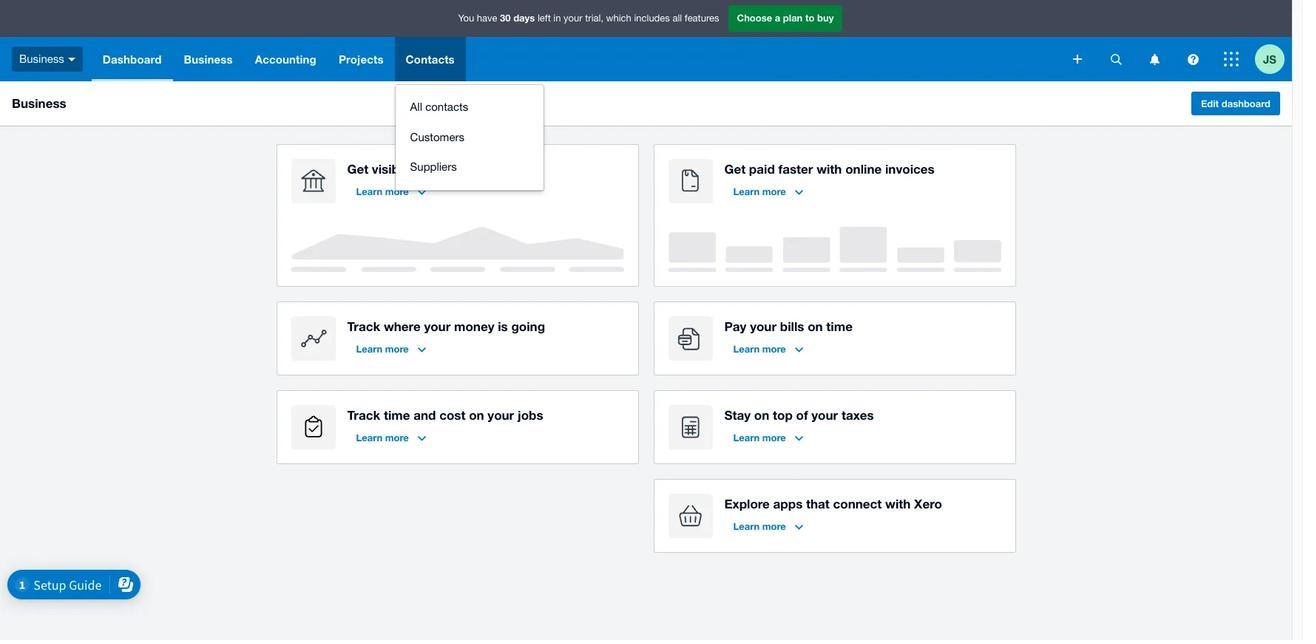 Task type: vqa. For each thing, say whether or not it's contained in the screenshot.
the time
yes



Task type: describe. For each thing, give the bounding box(es) containing it.
edit dashboard button
[[1192, 92, 1281, 115]]

projects button
[[328, 37, 395, 81]]

track money icon image
[[291, 317, 336, 361]]

buy
[[818, 12, 834, 24]]

dashboard
[[1222, 98, 1271, 110]]

over
[[424, 161, 450, 177]]

more for your
[[763, 343, 786, 355]]

projects icon image
[[291, 405, 336, 450]]

bills
[[780, 319, 805, 334]]

of
[[797, 408, 808, 423]]

customers
[[410, 131, 465, 143]]

accounting
[[255, 53, 317, 66]]

30
[[500, 12, 511, 24]]

learn more button for visibility
[[347, 180, 435, 203]]

stay
[[725, 408, 751, 423]]

business button
[[0, 37, 92, 81]]

invoices preview bar graph image
[[669, 227, 1002, 272]]

get paid faster with online invoices
[[725, 161, 935, 177]]

learn more for your
[[734, 343, 786, 355]]

flow
[[516, 161, 541, 177]]

learn more for where
[[356, 343, 409, 355]]

pay your bills on time
[[725, 319, 853, 334]]

your right of at the right of page
[[812, 408, 838, 423]]

jobs
[[518, 408, 544, 423]]

1 vertical spatial time
[[384, 408, 410, 423]]

group inside banner
[[396, 85, 544, 190]]

more for where
[[385, 343, 409, 355]]

choose a plan to buy
[[737, 12, 834, 24]]

projects
[[339, 53, 384, 66]]

cash
[[484, 161, 512, 177]]

to
[[806, 12, 815, 24]]

learn more button for apps
[[725, 515, 812, 539]]

learn more for time
[[356, 432, 409, 444]]

you
[[458, 13, 474, 24]]

contacts
[[406, 53, 455, 66]]

plan
[[783, 12, 803, 24]]

learn more button for time
[[347, 426, 435, 450]]

visibility
[[372, 161, 420, 177]]

xero
[[915, 496, 943, 512]]

explore apps that connect with xero
[[725, 496, 943, 512]]

business inside popup button
[[19, 52, 64, 65]]

learn more button for your
[[725, 337, 812, 361]]

contacts button
[[395, 37, 466, 81]]

learn more button for where
[[347, 337, 435, 361]]

learn more for paid
[[734, 186, 786, 198]]

top
[[773, 408, 793, 423]]

edit dashboard
[[1202, 98, 1271, 110]]

0 vertical spatial time
[[827, 319, 853, 334]]

banking preview line graph image
[[291, 227, 624, 272]]

learn for visibility
[[356, 186, 383, 198]]

more for paid
[[763, 186, 786, 198]]

list box inside navigation
[[396, 85, 544, 191]]

your left jobs
[[488, 408, 514, 423]]

learn for on
[[734, 432, 760, 444]]

contacts
[[426, 101, 469, 113]]

more for apps
[[763, 521, 786, 533]]

bills icon image
[[669, 317, 713, 361]]

business inside dropdown button
[[184, 53, 233, 66]]



Task type: locate. For each thing, give the bounding box(es) containing it.
js button
[[1256, 37, 1293, 81]]

more down visibility
[[385, 186, 409, 198]]

1 horizontal spatial get
[[725, 161, 746, 177]]

learn down the stay
[[734, 432, 760, 444]]

on
[[808, 319, 823, 334], [469, 408, 484, 423], [755, 408, 770, 423]]

0 vertical spatial track
[[347, 319, 380, 334]]

navigation
[[92, 37, 1063, 191]]

get for get visibility over your cash flow
[[347, 161, 369, 177]]

on left top
[[755, 408, 770, 423]]

more down paid
[[763, 186, 786, 198]]

list box
[[396, 85, 544, 191]]

1 horizontal spatial on
[[755, 408, 770, 423]]

js
[[1264, 52, 1277, 65]]

get for get paid faster with online invoices
[[725, 161, 746, 177]]

suppliers
[[410, 161, 457, 173]]

learn
[[356, 186, 383, 198], [734, 186, 760, 198], [356, 343, 383, 355], [734, 343, 760, 355], [356, 432, 383, 444], [734, 432, 760, 444], [734, 521, 760, 533]]

dashboard link
[[92, 37, 173, 81]]

track right projects icon
[[347, 408, 380, 423]]

learn more button down paid
[[725, 180, 812, 203]]

more for on
[[763, 432, 786, 444]]

a
[[775, 12, 781, 24]]

with
[[817, 161, 842, 177], [886, 496, 911, 512]]

learn more
[[356, 186, 409, 198], [734, 186, 786, 198], [356, 343, 409, 355], [734, 343, 786, 355], [356, 432, 409, 444], [734, 432, 786, 444], [734, 521, 786, 533]]

more down pay your bills on time
[[763, 343, 786, 355]]

learn down explore
[[734, 521, 760, 533]]

0 vertical spatial with
[[817, 161, 842, 177]]

learn for apps
[[734, 521, 760, 533]]

that
[[807, 496, 830, 512]]

2 track from the top
[[347, 408, 380, 423]]

faster
[[779, 161, 814, 177]]

list box containing all contacts
[[396, 85, 544, 191]]

1 horizontal spatial with
[[886, 496, 911, 512]]

learn more button down where
[[347, 337, 435, 361]]

1 track from the top
[[347, 319, 380, 334]]

learn more down visibility
[[356, 186, 409, 198]]

accounting button
[[244, 37, 328, 81]]

days
[[514, 12, 535, 24]]

money
[[454, 319, 495, 334]]

choose
[[737, 12, 773, 24]]

learn right track money icon
[[356, 343, 383, 355]]

get left paid
[[725, 161, 746, 177]]

learn down pay
[[734, 343, 760, 355]]

2 get from the left
[[725, 161, 746, 177]]

learn more down track time and cost on your jobs at the left bottom of the page
[[356, 432, 409, 444]]

with right faster
[[817, 161, 842, 177]]

paid
[[749, 161, 775, 177]]

get
[[347, 161, 369, 177], [725, 161, 746, 177]]

more down where
[[385, 343, 409, 355]]

learn more button down visibility
[[347, 180, 435, 203]]

track where your money is going
[[347, 319, 545, 334]]

0 horizontal spatial with
[[817, 161, 842, 177]]

learn right projects icon
[[356, 432, 383, 444]]

time
[[827, 319, 853, 334], [384, 408, 410, 423]]

learn more down where
[[356, 343, 409, 355]]

and
[[414, 408, 436, 423]]

all contacts link
[[396, 92, 544, 122]]

1 get from the left
[[347, 161, 369, 177]]

learn more for visibility
[[356, 186, 409, 198]]

learn more button for paid
[[725, 180, 812, 203]]

invoices
[[886, 161, 935, 177]]

more
[[385, 186, 409, 198], [763, 186, 786, 198], [385, 343, 409, 355], [763, 343, 786, 355], [385, 432, 409, 444], [763, 432, 786, 444], [763, 521, 786, 533]]

trial,
[[585, 13, 604, 24]]

get visibility over your cash flow
[[347, 161, 541, 177]]

on right "cost"
[[469, 408, 484, 423]]

add-ons icon image
[[669, 494, 713, 539]]

track for track where your money is going
[[347, 319, 380, 334]]

your right over
[[454, 161, 480, 177]]

on right bills
[[808, 319, 823, 334]]

connect
[[834, 496, 882, 512]]

1 horizontal spatial svg image
[[1188, 54, 1199, 65]]

your inside you have 30 days left in your trial, which includes all features
[[564, 13, 583, 24]]

svg image
[[1225, 52, 1239, 67], [1111, 54, 1122, 65], [1150, 54, 1160, 65], [68, 58, 75, 61]]

0 horizontal spatial svg image
[[1074, 55, 1083, 64]]

more down top
[[763, 432, 786, 444]]

track
[[347, 319, 380, 334], [347, 408, 380, 423]]

with left xero
[[886, 496, 911, 512]]

learn for paid
[[734, 186, 760, 198]]

time right bills
[[827, 319, 853, 334]]

learn down visibility
[[356, 186, 383, 198]]

1 vertical spatial with
[[886, 496, 911, 512]]

learn for time
[[356, 432, 383, 444]]

learn more button
[[347, 180, 435, 203], [725, 180, 812, 203], [347, 337, 435, 361], [725, 337, 812, 361], [347, 426, 435, 450], [725, 426, 812, 450], [725, 515, 812, 539]]

track for track time and cost on your jobs
[[347, 408, 380, 423]]

learn more for on
[[734, 432, 786, 444]]

learn more button down apps
[[725, 515, 812, 539]]

group
[[396, 85, 544, 190]]

learn more down explore
[[734, 521, 786, 533]]

edit
[[1202, 98, 1220, 110]]

svg image inside business popup button
[[68, 58, 75, 61]]

1 horizontal spatial time
[[827, 319, 853, 334]]

left
[[538, 13, 551, 24]]

apps
[[774, 496, 803, 512]]

learn down paid
[[734, 186, 760, 198]]

all
[[673, 13, 682, 24]]

your right pay
[[750, 319, 777, 334]]

online
[[846, 161, 882, 177]]

is
[[498, 319, 508, 334]]

learn more for apps
[[734, 521, 786, 533]]

svg image
[[1188, 54, 1199, 65], [1074, 55, 1083, 64]]

pay
[[725, 319, 747, 334]]

2 horizontal spatial on
[[808, 319, 823, 334]]

learn for your
[[734, 343, 760, 355]]

where
[[384, 319, 421, 334]]

includes
[[634, 13, 670, 24]]

learn more button for on
[[725, 426, 812, 450]]

going
[[512, 319, 545, 334]]

stay on top of your taxes
[[725, 408, 874, 423]]

group containing all contacts
[[396, 85, 544, 190]]

customers link
[[396, 122, 544, 152]]

invoices icon image
[[669, 159, 713, 203]]

track time and cost on your jobs
[[347, 408, 544, 423]]

learn more button down pay your bills on time
[[725, 337, 812, 361]]

track left where
[[347, 319, 380, 334]]

1 vertical spatial track
[[347, 408, 380, 423]]

learn more button down top
[[725, 426, 812, 450]]

learn for where
[[356, 343, 383, 355]]

explore
[[725, 496, 770, 512]]

banking icon image
[[291, 159, 336, 203]]

your right where
[[424, 319, 451, 334]]

which
[[606, 13, 632, 24]]

your
[[564, 13, 583, 24], [454, 161, 480, 177], [424, 319, 451, 334], [750, 319, 777, 334], [488, 408, 514, 423], [812, 408, 838, 423]]

cost
[[440, 408, 466, 423]]

more down apps
[[763, 521, 786, 533]]

navigation containing dashboard
[[92, 37, 1063, 191]]

you have 30 days left in your trial, which includes all features
[[458, 12, 720, 24]]

learn more down pay
[[734, 343, 786, 355]]

your right in
[[564, 13, 583, 24]]

time left and
[[384, 408, 410, 423]]

0 horizontal spatial get
[[347, 161, 369, 177]]

business button
[[173, 37, 244, 81]]

banner
[[0, 0, 1293, 191]]

dashboard
[[103, 53, 162, 66]]

suppliers link
[[396, 152, 544, 182]]

0 horizontal spatial on
[[469, 408, 484, 423]]

0 horizontal spatial time
[[384, 408, 410, 423]]

taxes icon image
[[669, 405, 713, 450]]

features
[[685, 13, 720, 24]]

banner containing js
[[0, 0, 1293, 191]]

have
[[477, 13, 498, 24]]

more for visibility
[[385, 186, 409, 198]]

business
[[19, 52, 64, 65], [184, 53, 233, 66], [12, 95, 66, 111]]

all contacts
[[410, 101, 469, 113]]

more down track time and cost on your jobs at the left bottom of the page
[[385, 432, 409, 444]]

all
[[410, 101, 422, 113]]

navigation inside banner
[[92, 37, 1063, 191]]

taxes
[[842, 408, 874, 423]]

learn more button down and
[[347, 426, 435, 450]]

get left visibility
[[347, 161, 369, 177]]

in
[[554, 13, 561, 24]]

learn more down the stay
[[734, 432, 786, 444]]

learn more down paid
[[734, 186, 786, 198]]

more for time
[[385, 432, 409, 444]]



